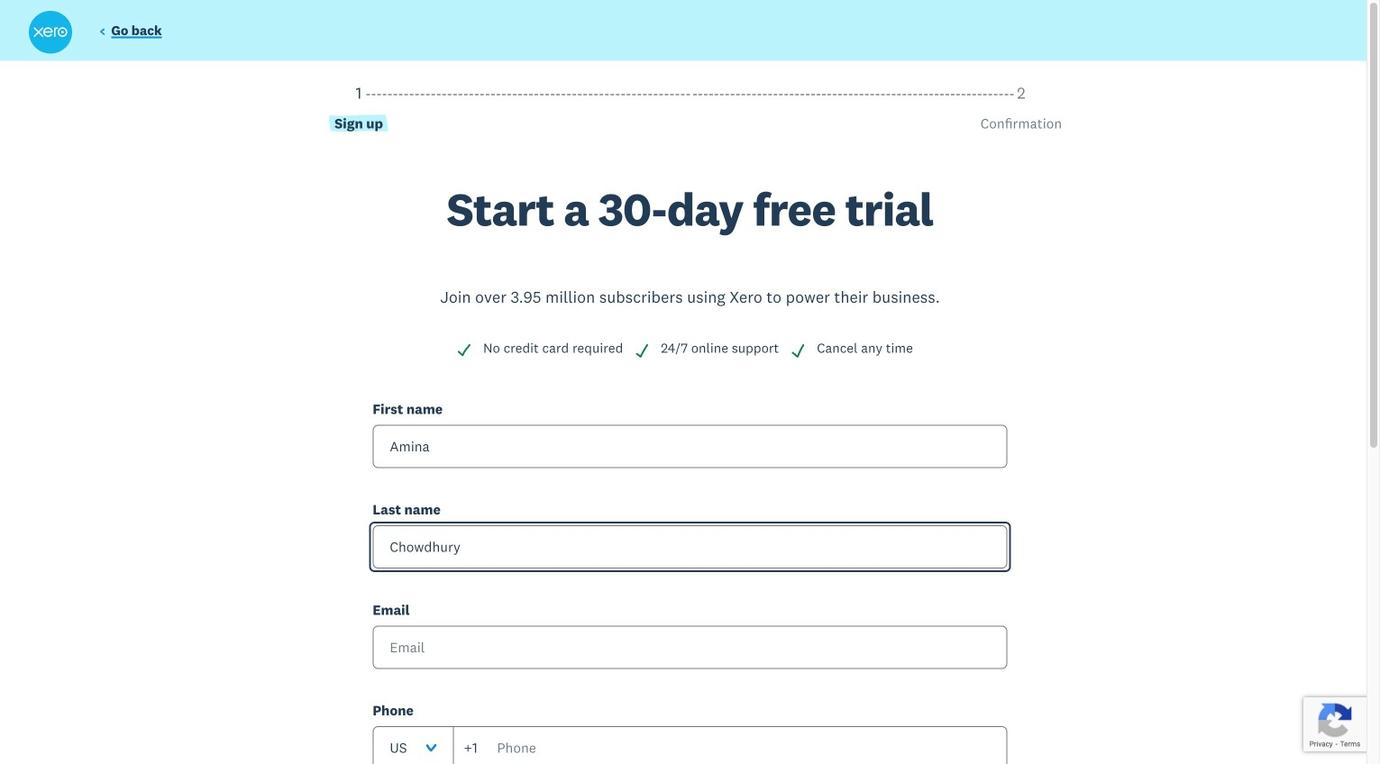 Task type: locate. For each thing, give the bounding box(es) containing it.
region
[[28, 83, 1353, 765]]

Email email field
[[373, 626, 1008, 669]]

Last name text field
[[373, 526, 1008, 569]]

steps group
[[28, 83, 1353, 186]]



Task type: describe. For each thing, give the bounding box(es) containing it.
Phone text field
[[453, 727, 1008, 765]]

First name text field
[[373, 425, 1008, 468]]



Task type: vqa. For each thing, say whether or not it's contained in the screenshot.
'First name' text box
yes



